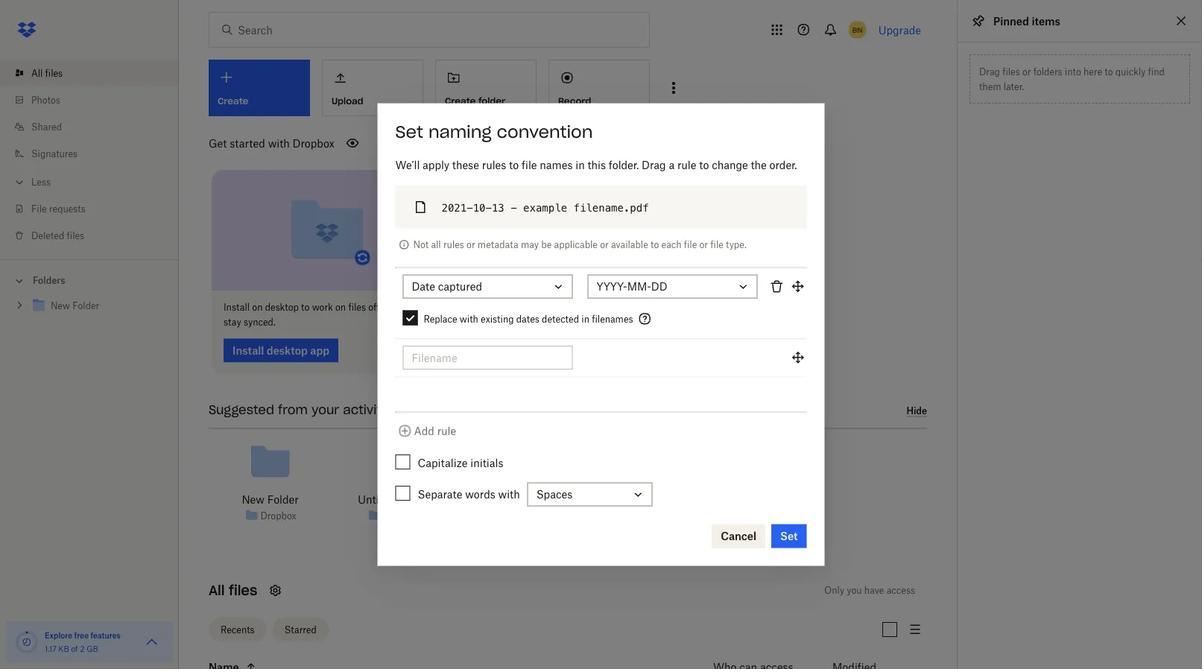 Task type: vqa. For each thing, say whether or not it's contained in the screenshot.
of
yes



Task type: locate. For each thing, give the bounding box(es) containing it.
filenames
[[592, 314, 633, 325]]

YYYY-MM-DD button
[[588, 275, 758, 299]]

1 horizontal spatial dropbox link
[[507, 508, 543, 523]]

new folder
[[242, 494, 299, 506], [747, 510, 795, 522]]

Filename text field
[[412, 350, 564, 366]]

0 horizontal spatial all files
[[31, 67, 63, 79]]

1 horizontal spatial set
[[781, 530, 798, 543]]

files up photos
[[45, 67, 63, 79]]

1 vertical spatial folder
[[769, 510, 795, 522]]

or
[[467, 239, 475, 251], [600, 239, 609, 251], [700, 239, 708, 251]]

0 horizontal spatial dropbox link
[[261, 508, 297, 523]]

file
[[522, 159, 537, 172], [684, 239, 697, 251], [711, 239, 724, 251]]

0 vertical spatial new folder link
[[242, 492, 299, 508]]

1 vertical spatial all files
[[209, 582, 257, 599]]

folder
[[267, 494, 299, 506], [769, 510, 795, 522]]

to left the work
[[301, 302, 310, 313]]

file left names
[[522, 159, 537, 172]]

all files inside list item
[[31, 67, 63, 79]]

rules right these
[[482, 159, 506, 172]]

less image
[[12, 175, 27, 190]]

access
[[887, 585, 916, 596]]

1 horizontal spatial all files
[[209, 582, 257, 599]]

rule right 'add'
[[437, 425, 456, 438]]

from
[[278, 403, 308, 418]]

recents
[[221, 624, 255, 636]]

files
[[45, 67, 63, 79], [67, 230, 84, 241], [348, 302, 366, 313], [229, 582, 257, 599]]

files right deleted
[[67, 230, 84, 241]]

1 horizontal spatial new folder
[[747, 510, 795, 522]]

0 vertical spatial all
[[31, 67, 43, 79]]

0 horizontal spatial on
[[252, 302, 263, 313]]

get
[[209, 137, 227, 149]]

initials
[[471, 457, 504, 470]]

on right the work
[[336, 302, 346, 313]]

folder
[[479, 95, 506, 107]]

2 on from the left
[[336, 302, 346, 313]]

0 vertical spatial rules
[[482, 159, 506, 172]]

shared
[[31, 121, 62, 132]]

metadata
[[478, 239, 519, 251]]

1 vertical spatial with
[[460, 314, 479, 325]]

separate words with
[[418, 488, 520, 501]]

file right each
[[684, 239, 697, 251]]

1 horizontal spatial all
[[209, 582, 225, 599]]

0 vertical spatial all files
[[31, 67, 63, 79]]

file requests
[[31, 203, 86, 214]]

0 horizontal spatial file
[[522, 159, 537, 172]]

suggested
[[209, 403, 274, 418]]

1 horizontal spatial folder
[[769, 510, 795, 522]]

_ for _ getting star… paper.paper
[[601, 494, 606, 506]]

1 vertical spatial all
[[209, 582, 225, 599]]

1 horizontal spatial with
[[460, 314, 479, 325]]

dropbox link
[[261, 508, 297, 523], [507, 508, 543, 523]]

1 horizontal spatial _
[[601, 494, 606, 506]]

set naming convention
[[396, 121, 593, 142]]

rule right a
[[678, 159, 697, 172]]

with
[[268, 137, 290, 149], [460, 314, 479, 325], [498, 488, 520, 501]]

features
[[91, 631, 121, 640]]

1 dropbox link from the left
[[261, 508, 297, 523]]

pinned
[[994, 15, 1030, 27]]

detected
[[542, 314, 579, 325]]

all up the recents
[[209, 582, 225, 599]]

0 horizontal spatial _
[[464, 494, 468, 506]]

capitalize initials
[[418, 457, 504, 470]]

2 horizontal spatial or
[[700, 239, 708, 251]]

in
[[576, 159, 585, 172], [582, 314, 590, 325]]

with left existing
[[460, 314, 479, 325]]

1 horizontal spatial rule
[[678, 159, 697, 172]]

install
[[224, 302, 250, 313]]

rule
[[678, 159, 697, 172], [437, 425, 456, 438]]

on
[[252, 302, 263, 313], [336, 302, 346, 313]]

cancel button
[[712, 524, 766, 548]]

Date captured button
[[403, 275, 573, 299]]

2 dropbox link from the left
[[507, 508, 543, 523]]

set naming convention dialog
[[378, 103, 825, 566]]

0 horizontal spatial set
[[396, 121, 423, 142]]

dates
[[517, 314, 540, 325]]

mm-
[[627, 280, 651, 293]]

set for set naming convention
[[396, 121, 423, 142]]

1 vertical spatial rule
[[437, 425, 456, 438]]

in left "this"
[[576, 159, 585, 172]]

_ my paper doc.paper link
[[464, 492, 569, 508]]

_ inside _ getting star… paper.paper
[[601, 494, 606, 506]]

0 horizontal spatial with
[[268, 137, 290, 149]]

new for bottom new folder link
[[747, 510, 766, 522]]

_ getting star… paper.paper link
[[586, 492, 694, 525]]

1 vertical spatial rules
[[444, 239, 464, 251]]

list
[[0, 51, 179, 259]]

set inside set button
[[781, 530, 798, 543]]

drag
[[642, 159, 666, 172]]

_
[[464, 494, 468, 506], [601, 494, 606, 506]]

0 horizontal spatial new folder
[[242, 494, 299, 506]]

new for new folder link to the top
[[242, 494, 265, 506]]

with right started
[[268, 137, 290, 149]]

set right cancel button
[[781, 530, 798, 543]]

files inside deleted files link
[[67, 230, 84, 241]]

all files up photos
[[31, 67, 63, 79]]

have
[[865, 585, 884, 596]]

0 horizontal spatial rule
[[437, 425, 456, 438]]

1 _ from the left
[[464, 494, 468, 506]]

your
[[312, 403, 339, 418]]

_ my paper doc.paper dropbox
[[464, 494, 569, 522]]

stay
[[224, 317, 241, 328]]

yyyy-mm-dd
[[597, 280, 668, 293]]

dropbox inside _ my paper doc.paper dropbox
[[507, 510, 543, 522]]

the
[[751, 159, 767, 172]]

rule inside button
[[437, 425, 456, 438]]

files inside the install on desktop to work on files offline and stay synced.
[[348, 302, 366, 313]]

file left 'type.'
[[711, 239, 724, 251]]

add
[[414, 425, 435, 438]]

in right the detected
[[582, 314, 590, 325]]

0 vertical spatial with
[[268, 137, 290, 149]]

0 horizontal spatial folder
[[267, 494, 299, 506]]

existing
[[481, 314, 514, 325]]

synced.
[[244, 317, 276, 328]]

files left offline on the left top of page
[[348, 302, 366, 313]]

1 vertical spatial new folder
[[747, 510, 795, 522]]

1 horizontal spatial new folder link
[[747, 508, 795, 523]]

date captured
[[412, 280, 482, 293]]

0 horizontal spatial rules
[[444, 239, 464, 251]]

1 horizontal spatial on
[[336, 302, 346, 313]]

we'll apply these rules to file names in this folder. drag a rule to change the order.
[[396, 159, 797, 172]]

create
[[445, 95, 476, 107]]

2021-10-13 - example filename.pdf
[[442, 202, 649, 214]]

set up we'll
[[396, 121, 423, 142]]

0 horizontal spatial new folder link
[[242, 492, 299, 508]]

0 vertical spatial new folder
[[242, 494, 299, 506]]

only you have access
[[825, 585, 916, 596]]

1 horizontal spatial or
[[600, 239, 609, 251]]

folders
[[33, 275, 65, 286]]

you
[[847, 585, 862, 596]]

or left available
[[600, 239, 609, 251]]

0 horizontal spatial new
[[242, 494, 265, 506]]

to
[[509, 159, 519, 172], [699, 159, 709, 172], [651, 239, 659, 251], [301, 302, 310, 313]]

with right words
[[498, 488, 520, 501]]

all
[[31, 67, 43, 79], [209, 582, 225, 599]]

paper
[[489, 494, 518, 506]]

photos
[[31, 94, 60, 105]]

1 horizontal spatial new
[[747, 510, 766, 522]]

naming
[[429, 121, 492, 142]]

yyyy-
[[597, 280, 627, 293]]

dropbox image
[[12, 15, 42, 45]]

getting
[[608, 494, 646, 506]]

2 vertical spatial with
[[498, 488, 520, 501]]

_ left my
[[464, 494, 468, 506]]

create folder button
[[435, 60, 537, 116]]

rules right all
[[444, 239, 464, 251]]

applicable
[[554, 239, 598, 251]]

deleted files link
[[12, 222, 179, 249]]

or right each
[[700, 239, 708, 251]]

0 horizontal spatial all
[[31, 67, 43, 79]]

0 vertical spatial in
[[576, 159, 585, 172]]

separate
[[418, 488, 463, 501]]

gb
[[87, 645, 98, 654]]

on up synced.
[[252, 302, 263, 313]]

2 horizontal spatial with
[[498, 488, 520, 501]]

all up photos
[[31, 67, 43, 79]]

doc.paper
[[520, 494, 569, 506]]

0 horizontal spatial or
[[467, 239, 475, 251]]

1 vertical spatial set
[[781, 530, 798, 543]]

this
[[588, 159, 606, 172]]

all files up the recents
[[209, 582, 257, 599]]

with for words
[[498, 488, 520, 501]]

_ inside _ my paper doc.paper dropbox
[[464, 494, 468, 506]]

not
[[413, 239, 429, 251]]

0 vertical spatial new
[[242, 494, 265, 506]]

2021-
[[442, 202, 473, 214]]

0 vertical spatial folder
[[267, 494, 299, 506]]

1 vertical spatial new
[[747, 510, 766, 522]]

started
[[230, 137, 265, 149]]

files inside all files link
[[45, 67, 63, 79]]

0 vertical spatial set
[[396, 121, 423, 142]]

or left metadata
[[467, 239, 475, 251]]

words
[[465, 488, 496, 501]]

and
[[398, 302, 413, 313]]

_ left getting
[[601, 494, 606, 506]]

1 or from the left
[[467, 239, 475, 251]]

starred
[[285, 624, 317, 636]]

2 _ from the left
[[601, 494, 606, 506]]

record button
[[549, 60, 650, 116]]



Task type: describe. For each thing, give the bounding box(es) containing it.
star…
[[649, 494, 678, 506]]

upgrade
[[879, 23, 921, 36]]

signatures link
[[12, 140, 179, 167]]

folders button
[[0, 269, 179, 291]]

upgrade link
[[879, 23, 921, 36]]

file
[[31, 203, 47, 214]]

folder for new folder link to the top
[[267, 494, 299, 506]]

close right sidebar image
[[1173, 12, 1191, 30]]

3 or from the left
[[700, 239, 708, 251]]

signatures
[[31, 148, 78, 159]]

free
[[74, 631, 89, 640]]

files up the recents
[[229, 582, 257, 599]]

suggested from your activity
[[209, 403, 389, 418]]

0 vertical spatial rule
[[678, 159, 697, 172]]

set button
[[772, 524, 807, 548]]

all
[[431, 239, 441, 251]]

untitled.paper link
[[358, 492, 429, 508]]

shared link
[[12, 113, 179, 140]]

spaces
[[537, 488, 573, 501]]

convention
[[497, 121, 593, 142]]

replace
[[424, 314, 457, 325]]

capitalize
[[418, 457, 468, 470]]

all inside all files link
[[31, 67, 43, 79]]

1 horizontal spatial file
[[684, 239, 697, 251]]

pinned items
[[994, 15, 1061, 27]]

requests
[[49, 203, 86, 214]]

1 vertical spatial new folder link
[[747, 508, 795, 523]]

dd
[[651, 280, 668, 293]]

we'll
[[396, 159, 420, 172]]

starred button
[[273, 618, 329, 642]]

create folder
[[445, 95, 506, 107]]

-
[[511, 202, 517, 214]]

offline
[[368, 302, 395, 313]]

of
[[71, 645, 78, 654]]

quota usage element
[[15, 631, 39, 655]]

less
[[31, 176, 51, 188]]

filename.pdf
[[574, 202, 649, 214]]

get started with dropbox
[[209, 137, 335, 149]]

2 or from the left
[[600, 239, 609, 251]]

explore free features 1.17 kb of 2 gb
[[45, 631, 121, 654]]

all files list item
[[0, 60, 179, 86]]

to left change
[[699, 159, 709, 172]]

not all rules or metadata may be applicable or available to each file or file type.
[[413, 239, 747, 251]]

_ getting star… paper.paper
[[601, 494, 678, 523]]

to inside the install on desktop to work on files offline and stay synced.
[[301, 302, 310, 313]]

work
[[312, 302, 333, 313]]

deleted
[[31, 230, 64, 241]]

these
[[452, 159, 479, 172]]

with for started
[[268, 137, 290, 149]]

activity
[[343, 403, 389, 418]]

replace with existing dates detected in filenames
[[424, 314, 633, 325]]

example
[[523, 202, 567, 214]]

Spaces button
[[528, 483, 653, 507]]

desktop
[[265, 302, 299, 313]]

captured
[[438, 280, 482, 293]]

to down the set naming convention
[[509, 159, 519, 172]]

folder for bottom new folder link
[[769, 510, 795, 522]]

change
[[712, 159, 748, 172]]

to left each
[[651, 239, 659, 251]]

1 horizontal spatial rules
[[482, 159, 506, 172]]

2 horizontal spatial file
[[711, 239, 724, 251]]

be
[[541, 239, 552, 251]]

1 vertical spatial in
[[582, 314, 590, 325]]

record
[[558, 95, 591, 107]]

explore
[[45, 631, 72, 640]]

13
[[492, 202, 505, 214]]

available
[[611, 239, 648, 251]]

a
[[669, 159, 675, 172]]

10-
[[473, 202, 492, 214]]

items
[[1032, 15, 1061, 27]]

_ for _ my paper doc.paper dropbox
[[464, 494, 468, 506]]

list containing all files
[[0, 51, 179, 259]]

add rule button
[[396, 422, 456, 440]]

only
[[825, 585, 845, 596]]

install on desktop to work on files offline and stay synced.
[[224, 302, 413, 328]]

1.17
[[45, 645, 56, 654]]

date
[[412, 280, 435, 293]]

photos link
[[12, 86, 179, 113]]

names
[[540, 159, 573, 172]]

all files link
[[12, 60, 179, 86]]

each
[[662, 239, 682, 251]]

may
[[521, 239, 539, 251]]

my
[[471, 494, 486, 506]]

apply
[[423, 159, 450, 172]]

type.
[[726, 239, 747, 251]]

set for set
[[781, 530, 798, 543]]

1 on from the left
[[252, 302, 263, 313]]

2
[[80, 645, 85, 654]]



